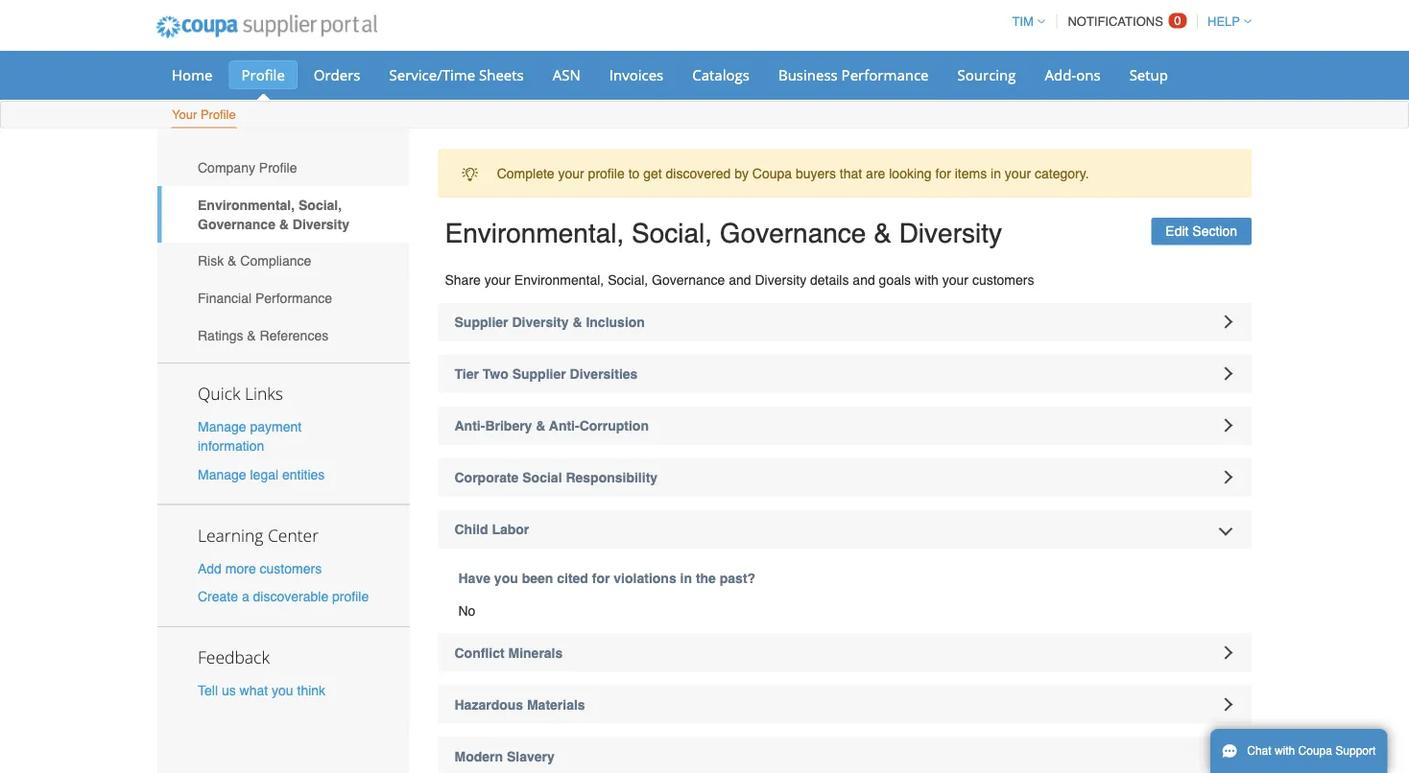 Task type: describe. For each thing, give the bounding box(es) containing it.
diversity down items
[[899, 218, 1002, 249]]

responsibility
[[566, 470, 658, 485]]

child
[[455, 522, 488, 537]]

orders link
[[301, 60, 373, 89]]

conflict minerals button
[[438, 634, 1252, 673]]

ratings & references link
[[157, 317, 410, 354]]

your
[[172, 108, 197, 122]]

us
[[222, 683, 236, 699]]

buyers
[[796, 166, 836, 181]]

child labor button
[[438, 510, 1252, 549]]

social
[[523, 470, 562, 485]]

& right ratings at the left top of the page
[[247, 328, 256, 343]]

anti-bribery & anti-corruption button
[[438, 407, 1252, 445]]

modern
[[455, 749, 503, 765]]

a
[[242, 589, 249, 605]]

for inside alert
[[936, 166, 951, 181]]

your right the share
[[485, 272, 511, 288]]

edit
[[1166, 224, 1189, 239]]

supplier diversity & inclusion
[[455, 314, 645, 330]]

diversity inside dropdown button
[[512, 314, 569, 330]]

links
[[245, 383, 283, 405]]

complete your profile to get discovered by coupa buyers that are looking for items in your category.
[[497, 166, 1089, 181]]

environmental, social, governance & diversity inside environmental, social, governance & diversity 'link'
[[198, 197, 349, 232]]

with inside button
[[1275, 745, 1296, 759]]

learning
[[198, 524, 264, 547]]

corruption
[[580, 418, 649, 434]]

create
[[198, 589, 238, 605]]

complete
[[497, 166, 555, 181]]

corporate social responsibility
[[455, 470, 658, 485]]

cited
[[557, 571, 589, 586]]

0 horizontal spatial supplier
[[455, 314, 508, 330]]

& right the risk
[[228, 254, 237, 269]]

0 vertical spatial profile
[[242, 65, 285, 85]]

diversity inside "environmental, social, governance & diversity"
[[293, 217, 349, 232]]

service/time sheets
[[389, 65, 524, 85]]

profile inside "complete your profile to get discovered by coupa buyers that are looking for items in your category." alert
[[588, 166, 625, 181]]

goals
[[879, 272, 911, 288]]

tier
[[455, 366, 479, 382]]

hazardous
[[455, 698, 523, 713]]

violations
[[614, 571, 677, 586]]

labor
[[492, 522, 529, 537]]

profile for your profile
[[201, 108, 236, 122]]

quick links
[[198, 383, 283, 405]]

child labor heading
[[438, 510, 1252, 549]]

edit section
[[1166, 224, 1238, 239]]

2 vertical spatial social,
[[608, 272, 648, 288]]

risk & compliance link
[[157, 243, 410, 280]]

manage payment information link
[[198, 420, 302, 454]]

create a discoverable profile
[[198, 589, 369, 605]]

chat
[[1248, 745, 1272, 759]]

legal
[[250, 467, 279, 482]]

minerals
[[508, 646, 563, 661]]

1 vertical spatial customers
[[260, 561, 322, 577]]

looking
[[889, 166, 932, 181]]

coupa supplier portal image
[[143, 3, 390, 51]]

business performance
[[779, 65, 929, 85]]

your profile
[[172, 108, 236, 122]]

& inside heading
[[573, 314, 582, 330]]

financial performance link
[[157, 280, 410, 317]]

coupa inside alert
[[753, 166, 792, 181]]

tier two supplier diversities button
[[438, 355, 1252, 393]]

conflict
[[455, 646, 505, 661]]

coupa inside button
[[1299, 745, 1333, 759]]

child labor
[[455, 522, 529, 537]]

bribery
[[485, 418, 532, 434]]

diversities
[[570, 366, 638, 382]]

tell us what you think
[[198, 683, 326, 699]]

more
[[225, 561, 256, 577]]

tim link
[[1004, 14, 1045, 29]]

0 horizontal spatial profile
[[332, 589, 369, 605]]

governance inside "environmental, social, governance & diversity"
[[198, 217, 276, 232]]

past?
[[720, 571, 756, 586]]

financial performance
[[198, 291, 332, 306]]

environmental, inside 'link'
[[198, 197, 295, 213]]

two
[[483, 366, 509, 382]]

your profile link
[[171, 103, 237, 128]]

compliance
[[240, 254, 311, 269]]

have you been cited for violations in the past?
[[459, 571, 756, 586]]

no
[[459, 604, 476, 619]]

home
[[172, 65, 213, 85]]

risk & compliance
[[198, 254, 311, 269]]

conflict minerals
[[455, 646, 563, 661]]

performance for business performance
[[842, 65, 929, 85]]

0
[[1175, 13, 1182, 28]]

setup link
[[1117, 60, 1181, 89]]

to
[[629, 166, 640, 181]]

0 vertical spatial with
[[915, 272, 939, 288]]

anti-bribery & anti-corruption heading
[[438, 407, 1252, 445]]

discovered
[[666, 166, 731, 181]]

hazardous materials
[[455, 698, 585, 713]]

anti-bribery & anti-corruption
[[455, 418, 649, 434]]

diversity left details
[[755, 272, 807, 288]]

manage legal entities link
[[198, 467, 325, 482]]

center
[[268, 524, 319, 547]]

1 vertical spatial social,
[[632, 218, 713, 249]]

hazardous materials button
[[438, 686, 1252, 725]]

add-ons
[[1045, 65, 1101, 85]]

payment
[[250, 420, 302, 435]]

share
[[445, 272, 481, 288]]

ratings & references
[[198, 328, 329, 343]]

learning center
[[198, 524, 319, 547]]

1 vertical spatial supplier
[[512, 366, 566, 382]]

inclusion
[[586, 314, 645, 330]]

business performance link
[[766, 60, 942, 89]]

risk
[[198, 254, 224, 269]]

invoices link
[[597, 60, 676, 89]]



Task type: vqa. For each thing, say whether or not it's contained in the screenshot.
Financial
yes



Task type: locate. For each thing, give the bounding box(es) containing it.
1 vertical spatial in
[[680, 571, 692, 586]]

what
[[240, 683, 268, 699]]

for left items
[[936, 166, 951, 181]]

slavery
[[507, 749, 555, 765]]

with right chat
[[1275, 745, 1296, 759]]

1 and from the left
[[729, 272, 751, 288]]

entities
[[282, 467, 325, 482]]

diversity up risk & compliance link at the top left
[[293, 217, 349, 232]]

add-
[[1045, 65, 1077, 85]]

corporate social responsibility button
[[438, 459, 1252, 497]]

corporate social responsibility heading
[[438, 459, 1252, 497]]

the
[[696, 571, 716, 586]]

for
[[936, 166, 951, 181], [592, 571, 610, 586]]

details
[[810, 272, 849, 288]]

profile right "your"
[[201, 108, 236, 122]]

1 horizontal spatial for
[[936, 166, 951, 181]]

environmental, social, governance & diversity up compliance at the top of the page
[[198, 197, 349, 232]]

ons
[[1077, 65, 1101, 85]]

your
[[558, 166, 585, 181], [1005, 166, 1031, 181], [485, 272, 511, 288], [943, 272, 969, 288]]

asn link
[[540, 60, 593, 89]]

ratings
[[198, 328, 243, 343]]

social, down the get
[[632, 218, 713, 249]]

navigation containing notifications 0
[[1004, 3, 1252, 40]]

invoices
[[610, 65, 664, 85]]

sheets
[[479, 65, 524, 85]]

you inside tell us what you think button
[[272, 683, 293, 699]]

setup
[[1130, 65, 1169, 85]]

profile
[[242, 65, 285, 85], [201, 108, 236, 122], [259, 160, 297, 176]]

0 vertical spatial coupa
[[753, 166, 792, 181]]

social, inside environmental, social, governance & diversity 'link'
[[299, 197, 342, 213]]

with
[[915, 272, 939, 288], [1275, 745, 1296, 759]]

0 horizontal spatial and
[[729, 272, 751, 288]]

service/time sheets link
[[377, 60, 537, 89]]

feedback
[[198, 646, 270, 669]]

& inside 'heading'
[[536, 418, 546, 434]]

your left category.
[[1005, 166, 1031, 181]]

0 horizontal spatial coupa
[[753, 166, 792, 181]]

1 vertical spatial profile
[[201, 108, 236, 122]]

1 vertical spatial profile
[[332, 589, 369, 605]]

supplier diversity & inclusion button
[[438, 303, 1252, 341]]

your right goals
[[943, 272, 969, 288]]

catalogs link
[[680, 60, 762, 89]]

supplier down the share
[[455, 314, 508, 330]]

complete your profile to get discovered by coupa buyers that are looking for items in your category. alert
[[438, 149, 1252, 198]]

supplier right the two
[[512, 366, 566, 382]]

tim
[[1012, 14, 1034, 29]]

1 horizontal spatial in
[[991, 166, 1001, 181]]

0 vertical spatial you
[[494, 571, 518, 586]]

0 vertical spatial environmental,
[[198, 197, 295, 213]]

support
[[1336, 745, 1376, 759]]

your right complete
[[558, 166, 585, 181]]

add
[[198, 561, 222, 577]]

1 vertical spatial performance
[[255, 291, 332, 306]]

section
[[1193, 224, 1238, 239]]

sourcing
[[958, 65, 1016, 85]]

1 horizontal spatial performance
[[842, 65, 929, 85]]

performance
[[842, 65, 929, 85], [255, 291, 332, 306]]

materials
[[527, 698, 585, 713]]

0 horizontal spatial with
[[915, 272, 939, 288]]

in right items
[[991, 166, 1001, 181]]

sourcing link
[[945, 60, 1029, 89]]

0 horizontal spatial anti-
[[455, 418, 485, 434]]

performance for financial performance
[[255, 291, 332, 306]]

profile inside 'link'
[[201, 108, 236, 122]]

performance up references
[[255, 291, 332, 306]]

1 horizontal spatial environmental, social, governance & diversity
[[445, 218, 1002, 249]]

in
[[991, 166, 1001, 181], [680, 571, 692, 586]]

1 vertical spatial with
[[1275, 745, 1296, 759]]

0 vertical spatial customers
[[973, 272, 1035, 288]]

financial
[[198, 291, 252, 306]]

profile left to
[[588, 166, 625, 181]]

profile up environmental, social, governance & diversity 'link' on the left top of page
[[259, 160, 297, 176]]

have
[[459, 571, 491, 586]]

conflict minerals heading
[[438, 634, 1252, 673]]

navigation
[[1004, 3, 1252, 40]]

profile
[[588, 166, 625, 181], [332, 589, 369, 605]]

& up risk & compliance link at the top left
[[279, 217, 289, 232]]

help link
[[1199, 14, 1252, 29]]

with right goals
[[915, 272, 939, 288]]

are
[[866, 166, 886, 181]]

2 vertical spatial profile
[[259, 160, 297, 176]]

tell us what you think button
[[198, 682, 326, 701]]

edit section link
[[1152, 218, 1252, 245]]

that
[[840, 166, 863, 181]]

information
[[198, 439, 264, 454]]

0 horizontal spatial you
[[272, 683, 293, 699]]

supplier
[[455, 314, 508, 330], [512, 366, 566, 382]]

create a discoverable profile link
[[198, 589, 369, 605]]

2 vertical spatial environmental,
[[515, 272, 604, 288]]

tier two supplier diversities heading
[[438, 355, 1252, 393]]

business
[[779, 65, 838, 85]]

anti- down tier
[[455, 418, 485, 434]]

chat with coupa support button
[[1211, 730, 1388, 774]]

manage inside the "manage payment information"
[[198, 420, 246, 435]]

in inside "complete your profile to get discovered by coupa buyers that are looking for items in your category." alert
[[991, 166, 1001, 181]]

0 vertical spatial supplier
[[455, 314, 508, 330]]

0 horizontal spatial performance
[[255, 291, 332, 306]]

performance inside financial performance link
[[255, 291, 332, 306]]

1 horizontal spatial and
[[853, 272, 875, 288]]

modern slavery
[[455, 749, 555, 765]]

environmental, up supplier diversity & inclusion
[[515, 272, 604, 288]]

0 vertical spatial performance
[[842, 65, 929, 85]]

1 horizontal spatial with
[[1275, 745, 1296, 759]]

0 horizontal spatial customers
[[260, 561, 322, 577]]

coupa left support
[[1299, 745, 1333, 759]]

performance inside business performance link
[[842, 65, 929, 85]]

0 vertical spatial social,
[[299, 197, 342, 213]]

profile down coupa supplier portal image
[[242, 65, 285, 85]]

1 horizontal spatial coupa
[[1299, 745, 1333, 759]]

1 horizontal spatial customers
[[973, 272, 1035, 288]]

& up goals
[[874, 218, 892, 249]]

and left goals
[[853, 272, 875, 288]]

& left inclusion
[[573, 314, 582, 330]]

get
[[644, 166, 662, 181]]

manage up information
[[198, 420, 246, 435]]

tell
[[198, 683, 218, 699]]

0 vertical spatial in
[[991, 166, 1001, 181]]

home link
[[159, 60, 225, 89]]

quick
[[198, 383, 240, 405]]

1 horizontal spatial anti-
[[549, 418, 580, 434]]

2 manage from the top
[[198, 467, 246, 482]]

add-ons link
[[1033, 60, 1114, 89]]

company profile
[[198, 160, 297, 176]]

diversity
[[293, 217, 349, 232], [899, 218, 1002, 249], [755, 272, 807, 288], [512, 314, 569, 330]]

customers
[[973, 272, 1035, 288], [260, 561, 322, 577]]

1 anti- from the left
[[455, 418, 485, 434]]

notifications 0
[[1068, 13, 1182, 29]]

profile right discoverable
[[332, 589, 369, 605]]

performance right the business on the right top of page
[[842, 65, 929, 85]]

you left been
[[494, 571, 518, 586]]

1 horizontal spatial profile
[[588, 166, 625, 181]]

catalogs
[[693, 65, 750, 85]]

you
[[494, 571, 518, 586], [272, 683, 293, 699]]

hazardous materials heading
[[438, 686, 1252, 725]]

social, up inclusion
[[608, 272, 648, 288]]

& inside "environmental, social, governance & diversity"
[[279, 217, 289, 232]]

and
[[729, 272, 751, 288], [853, 272, 875, 288]]

manage for manage legal entities
[[198, 467, 246, 482]]

manage for manage payment information
[[198, 420, 246, 435]]

0 vertical spatial profile
[[588, 166, 625, 181]]

add more customers
[[198, 561, 322, 577]]

coupa right by at right
[[753, 166, 792, 181]]

1 manage from the top
[[198, 420, 246, 435]]

1 horizontal spatial supplier
[[512, 366, 566, 382]]

profile for company profile
[[259, 160, 297, 176]]

1 vertical spatial environmental,
[[445, 218, 624, 249]]

coupa
[[753, 166, 792, 181], [1299, 745, 1333, 759]]

and left details
[[729, 272, 751, 288]]

0 vertical spatial manage
[[198, 420, 246, 435]]

environmental, down complete
[[445, 218, 624, 249]]

corporate
[[455, 470, 519, 485]]

2 anti- from the left
[[549, 418, 580, 434]]

governance
[[198, 217, 276, 232], [720, 218, 867, 249], [652, 272, 725, 288]]

0 horizontal spatial for
[[592, 571, 610, 586]]

1 horizontal spatial you
[[494, 571, 518, 586]]

2 and from the left
[[853, 272, 875, 288]]

environmental, social, governance & diversity up share your environmental, social, governance and diversity details and goals with your customers
[[445, 218, 1002, 249]]

anti- up corporate social responsibility
[[549, 418, 580, 434]]

1 vertical spatial coupa
[[1299, 745, 1333, 759]]

social, down company profile link
[[299, 197, 342, 213]]

asn
[[553, 65, 581, 85]]

you right what
[[272, 683, 293, 699]]

0 horizontal spatial environmental, social, governance & diversity
[[198, 197, 349, 232]]

for right cited
[[592, 571, 610, 586]]

& right bribery
[[536, 418, 546, 434]]

manage
[[198, 420, 246, 435], [198, 467, 246, 482]]

add more customers link
[[198, 561, 322, 577]]

profile link
[[229, 60, 297, 89]]

supplier diversity & inclusion heading
[[438, 303, 1252, 341]]

0 horizontal spatial in
[[680, 571, 692, 586]]

notifications
[[1068, 14, 1164, 29]]

manage down information
[[198, 467, 246, 482]]

1 vertical spatial you
[[272, 683, 293, 699]]

category.
[[1035, 166, 1089, 181]]

1 vertical spatial manage
[[198, 467, 246, 482]]

diversity up the "tier two supplier diversities"
[[512, 314, 569, 330]]

modern slavery heading
[[438, 738, 1252, 774]]

by
[[735, 166, 749, 181]]

in left the
[[680, 571, 692, 586]]

1 vertical spatial for
[[592, 571, 610, 586]]

environmental, down company profile
[[198, 197, 295, 213]]

0 vertical spatial for
[[936, 166, 951, 181]]



